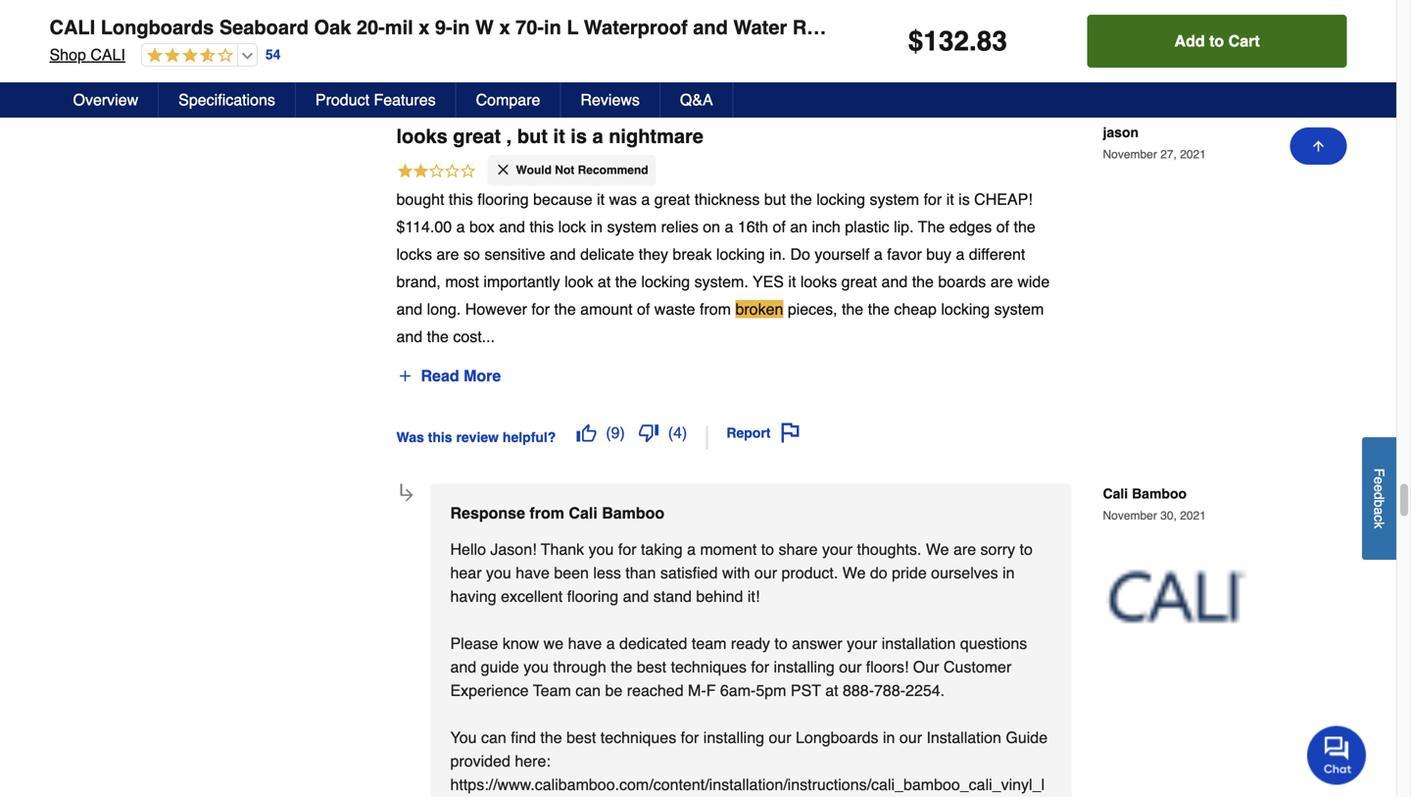 Task type: vqa. For each thing, say whether or not it's contained in the screenshot.
the topmost Lowe'S
no



Task type: locate. For each thing, give the bounding box(es) containing it.
arrow right image
[[398, 486, 416, 505]]

you
[[589, 540, 614, 559], [486, 564, 512, 582], [524, 658, 549, 676]]

at right look
[[598, 273, 611, 291]]

1 vertical spatial your
[[847, 635, 878, 653]]

team
[[692, 635, 727, 653]]

specifications button
[[159, 82, 296, 118]]

bamboo up "taking"
[[602, 504, 665, 522]]

1 vertical spatial cali
[[569, 504, 598, 522]]

we up ourselves
[[926, 540, 950, 559]]

product
[[316, 91, 370, 109]]

0 vertical spatial can
[[576, 682, 601, 700]]

hello jason! thank you for taking a moment to share your thoughts. we are sorry to hear you have been less than satisfied with our product. we do pride ourselves in having excellent flooring and stand behind it!
[[450, 540, 1033, 606]]

0 vertical spatial f
[[1372, 468, 1388, 477]]

jason november 27, 2021
[[1103, 125, 1207, 161]]

longboards inside the you can find the best techniques for installing our longboards in our installation guide provided here: https://www.calibamboo.com/content/installation/instructions/cali_bamboo_cali_vinyl
[[796, 729, 879, 747]]

arrow up image
[[1311, 138, 1327, 154]]

would not recommend
[[516, 163, 649, 177]]

techniques down team
[[671, 658, 747, 676]]

1 vertical spatial great
[[655, 190, 690, 209]]

1 horizontal spatial we
[[926, 540, 950, 559]]

can up provided
[[481, 729, 507, 747]]

at
[[598, 273, 611, 291], [826, 682, 839, 700]]

for
[[924, 190, 942, 209], [532, 300, 550, 318], [618, 540, 637, 559], [751, 658, 770, 676], [681, 729, 699, 747]]

add to cart button
[[1088, 15, 1347, 68]]

water
[[734, 16, 787, 39]]

and down than
[[623, 587, 649, 606]]

1 ) from the left
[[620, 424, 625, 442]]

is up the edges
[[959, 190, 970, 209]]

for down ready
[[751, 658, 770, 676]]

your inside hello jason! thank you for taking a moment to share your thoughts. we are sorry to hear you have been less than satisfied with our product. we do pride ourselves in having excellent flooring and stand behind it!
[[822, 540, 853, 559]]

a right the "on"
[[725, 218, 734, 236]]

2021 right 30,
[[1181, 509, 1207, 523]]

great up relies
[[655, 190, 690, 209]]

box
[[470, 218, 495, 236]]

from inside bought this flooring because it was a great thickness but the locking system for it is cheap! $114.00 a box and this lock in system relies on a 16th of an inch plastic lip. the edges of the locks are so sensitive and delicate they break locking in. do yourself a favor buy a different brand, most importantly look at the locking system. yes it looks great and the boards are wide and long. however for the amount of waste from
[[700, 300, 731, 318]]

1 horizontal spatial you
[[524, 658, 549, 676]]

1 vertical spatial but
[[765, 190, 786, 209]]

the up 'cheap'
[[912, 273, 934, 291]]

0 vertical spatial flooring
[[478, 190, 529, 209]]

thumb down image
[[639, 423, 659, 443]]

locks
[[397, 245, 432, 263]]

the inside the you can find the best techniques for installing our longboards in our installation guide provided here: https://www.calibamboo.com/content/installation/instructions/cali_bamboo_cali_vinyl
[[541, 729, 562, 747]]

1 horizontal spatial f
[[1372, 468, 1388, 477]]

1 horizontal spatial looks
[[801, 273, 837, 291]]

locking down boards
[[942, 300, 990, 318]]

plank
[[1126, 16, 1178, 39]]

2 november from the top
[[1103, 509, 1158, 523]]

flooring down 'less'
[[567, 587, 619, 606]]

1 vertical spatial installing
[[704, 729, 765, 747]]

0 horizontal spatial longboards
[[101, 16, 214, 39]]

chat invite button image
[[1308, 725, 1368, 785]]

0 horizontal spatial f
[[707, 682, 716, 700]]

0 horizontal spatial flooring
[[478, 190, 529, 209]]

1 horizontal spatial flooring
[[567, 587, 619, 606]]

2 ( from the left
[[668, 424, 674, 442]]

cali inside cali bamboo november 30, 2021
[[1103, 486, 1129, 502]]

cali
[[50, 16, 95, 39], [90, 46, 125, 64]]

3.6 stars image
[[142, 47, 233, 65]]

the
[[791, 190, 812, 209], [1014, 218, 1036, 236], [615, 273, 637, 291], [912, 273, 934, 291], [554, 300, 576, 318], [842, 300, 864, 318], [868, 300, 890, 318], [427, 328, 449, 346], [611, 658, 633, 676], [541, 729, 562, 747]]

november left 30,
[[1103, 509, 1158, 523]]

looks up pieces,
[[801, 273, 837, 291]]

1 vertical spatial longboards
[[796, 729, 879, 747]]

for up than
[[618, 540, 637, 559]]

and up the plus icon
[[397, 328, 423, 346]]

0 vertical spatial bamboo
[[1132, 486, 1187, 502]]

1 vertical spatial at
[[826, 682, 839, 700]]

this left lock
[[530, 218, 554, 236]]

2 horizontal spatial system
[[995, 300, 1044, 318]]

and
[[693, 16, 728, 39], [499, 218, 525, 236], [550, 245, 576, 263], [882, 273, 908, 291], [397, 300, 423, 318], [397, 328, 423, 346], [623, 587, 649, 606], [450, 658, 477, 676]]

to right sorry
[[1020, 540, 1033, 559]]

different
[[969, 245, 1026, 263]]

1 horizontal spatial are
[[954, 540, 977, 559]]

have up excellent in the bottom left of the page
[[516, 564, 550, 582]]

in down sorry
[[1003, 564, 1015, 582]]

of down cheap!
[[997, 218, 1010, 236]]

to inside please know we have a dedicated team ready to answer your installation questions and guide you through the best techniques for installing our floors! our customer experience team can be reached m-f 6am-5pm pst at 888-788-2254.
[[775, 635, 788, 653]]

thoughts.
[[857, 540, 922, 559]]

do
[[791, 245, 811, 263]]

car
[[1382, 16, 1412, 39]]

techniques down reached on the left
[[601, 729, 677, 747]]

delicate
[[581, 245, 635, 263]]

for inside please know we have a dedicated team ready to answer your installation questions and guide you through the best techniques for installing our floors! our customer experience team can be reached m-f 6am-5pm pst at 888-788-2254.
[[751, 658, 770, 676]]

1 horizontal spatial )
[[682, 424, 688, 442]]

and down brand,
[[397, 300, 423, 318]]

best down team
[[567, 729, 596, 747]]

0 horizontal spatial bamboo
[[602, 504, 665, 522]]

our up 888-
[[839, 658, 862, 676]]

they
[[639, 245, 669, 263]]

best down dedicated
[[637, 658, 667, 676]]

) for ( 4 )
[[682, 424, 688, 442]]

longboards up 3.6 stars 'image'
[[101, 16, 214, 39]]

a up 'through'
[[607, 635, 615, 653]]

0 vertical spatial best
[[637, 658, 667, 676]]

taking
[[641, 540, 683, 559]]

for inside the you can find the best techniques for installing our longboards in our installation guide provided here: https://www.calibamboo.com/content/installation/instructions/cali_bamboo_cali_vinyl
[[681, 729, 699, 747]]

0 horizontal spatial )
[[620, 424, 625, 442]]

your up product.
[[822, 540, 853, 559]]

1 vertical spatial system
[[607, 218, 657, 236]]

0 vertical spatial is
[[571, 125, 587, 148]]

2 vertical spatial you
[[524, 658, 549, 676]]

0 horizontal spatial can
[[481, 729, 507, 747]]

0 vertical spatial at
[[598, 273, 611, 291]]

shop cali
[[50, 46, 125, 64]]

for down importantly
[[532, 300, 550, 318]]

locking down 16th
[[717, 245, 765, 263]]

1 vertical spatial from
[[530, 504, 565, 522]]

2021 inside jason november 27, 2021
[[1181, 148, 1207, 161]]

0 horizontal spatial best
[[567, 729, 596, 747]]

0 horizontal spatial have
[[516, 564, 550, 582]]

relies
[[661, 218, 699, 236]]

e up d
[[1372, 477, 1388, 484]]

w
[[476, 16, 494, 39]]

1 horizontal spatial bamboo
[[1132, 486, 1187, 502]]

f up d
[[1372, 468, 1388, 477]]

looks up 2 stars image
[[397, 125, 448, 148]]

from up "thank"
[[530, 504, 565, 522]]

1 horizontal spatial x
[[499, 16, 510, 39]]

f left 6am-
[[707, 682, 716, 700]]

your inside please know we have a dedicated team ready to answer your installation questions and guide you through the best techniques for installing our floors! our customer experience team can be reached m-f 6am-5pm pst at 888-788-2254.
[[847, 635, 878, 653]]

2 2021 from the top
[[1181, 509, 1207, 523]]

q&a button
[[661, 82, 734, 118]]

however
[[465, 300, 527, 318]]

1 horizontal spatial (
[[668, 424, 674, 442]]

hello
[[450, 540, 486, 559]]

seaboard
[[219, 16, 309, 39]]

but up 16th
[[765, 190, 786, 209]]

from down system.
[[700, 300, 731, 318]]

1 vertical spatial is
[[959, 190, 970, 209]]

a up satisfied
[[687, 540, 696, 559]]

this right was on the left of page
[[428, 429, 452, 445]]

1 vertical spatial f
[[707, 682, 716, 700]]

2 ) from the left
[[682, 424, 688, 442]]

2 stars image
[[397, 162, 477, 183]]

0 vertical spatial looks
[[397, 125, 448, 148]]

0 vertical spatial system
[[870, 190, 920, 209]]

f inside button
[[1372, 468, 1388, 477]]

reviews button
[[561, 82, 661, 118]]

our
[[755, 564, 777, 582], [839, 658, 862, 676], [769, 729, 792, 747], [900, 729, 923, 747]]

is
[[571, 125, 587, 148], [959, 190, 970, 209]]

0 vertical spatial techniques
[[671, 658, 747, 676]]

can inside please know we have a dedicated team ready to answer your installation questions and guide you through the best techniques for installing our floors! our customer experience team can be reached m-f 6am-5pm pst at 888-788-2254.
[[576, 682, 601, 700]]

1 vertical spatial best
[[567, 729, 596, 747]]

ourselves
[[932, 564, 999, 582]]

1 vertical spatial looks
[[801, 273, 837, 291]]

2 vertical spatial system
[[995, 300, 1044, 318]]

your
[[822, 540, 853, 559], [847, 635, 878, 653]]

system up lip.
[[870, 190, 920, 209]]

0 vertical spatial are
[[437, 245, 459, 263]]

was
[[397, 429, 424, 445]]

november
[[1103, 148, 1158, 161], [1103, 509, 1158, 523]]

l
[[567, 16, 579, 39]]

locking
[[817, 190, 866, 209], [717, 245, 765, 263], [642, 273, 690, 291], [942, 300, 990, 318]]

( 9 )
[[606, 424, 625, 442]]

0 vertical spatial we
[[926, 540, 950, 559]]

2 horizontal spatial great
[[842, 273, 878, 291]]

longboards
[[101, 16, 214, 39], [796, 729, 879, 747]]

system.
[[695, 273, 749, 291]]

you down jason!
[[486, 564, 512, 582]]

q&a
[[680, 91, 713, 109]]

) right thumb down image
[[682, 424, 688, 442]]

0 horizontal spatial but
[[517, 125, 548, 148]]

this up box
[[449, 190, 473, 209]]

0 horizontal spatial at
[[598, 273, 611, 291]]

buy
[[927, 245, 952, 263]]

0 horizontal spatial is
[[571, 125, 587, 148]]

locking inside pieces, the the cheap locking system and the cost...
[[942, 300, 990, 318]]

1 vertical spatial have
[[568, 635, 602, 653]]

0 vertical spatial you
[[589, 540, 614, 559]]

$114.00
[[397, 218, 452, 236]]

f
[[1372, 468, 1388, 477], [707, 682, 716, 700]]

1 horizontal spatial but
[[765, 190, 786, 209]]

a inside please know we have a dedicated team ready to answer your installation questions and guide you through the best techniques for installing our floors! our customer experience team can be reached m-f 6am-5pm pst at 888-788-2254.
[[607, 635, 615, 653]]

0 horizontal spatial installing
[[704, 729, 765, 747]]

1 ( from the left
[[606, 424, 611, 442]]

flooring down close image
[[478, 190, 529, 209]]

can down 'through'
[[576, 682, 601, 700]]

sorry
[[981, 540, 1016, 559]]

( right thumb down image
[[668, 424, 674, 442]]

to inside button
[[1210, 32, 1225, 50]]

yes
[[753, 273, 784, 291]]

you down know at the left of page
[[524, 658, 549, 676]]

best
[[637, 658, 667, 676], [567, 729, 596, 747]]

0 vertical spatial your
[[822, 540, 853, 559]]

techniques inside please know we have a dedicated team ready to answer your installation questions and guide you through the best techniques for installing our floors! our customer experience team can be reached m-f 6am-5pm pst at 888-788-2254.
[[671, 658, 747, 676]]

floors!
[[866, 658, 909, 676]]

dedicated
[[620, 635, 688, 653]]

our up it!
[[755, 564, 777, 582]]

interlocking
[[887, 16, 998, 39]]

have up 'through'
[[568, 635, 602, 653]]

was this review helpful?
[[397, 429, 556, 445]]

( right thumb up icon
[[606, 424, 611, 442]]

5pm
[[756, 682, 787, 700]]

is up would not recommend
[[571, 125, 587, 148]]

is inside bought this flooring because it was a great thickness but the locking system for it is cheap! $114.00 a box and this lock in system relies on a 16th of an inch plastic lip. the edges of the locks are so sensitive and delicate they break locking in. do yourself a favor buy a different brand, most importantly look at the locking system. yes it looks great and the boards are wide and long. however for the amount of waste from
[[959, 190, 970, 209]]

longboards down 888-
[[796, 729, 879, 747]]

0 vertical spatial from
[[700, 300, 731, 318]]

a up k
[[1372, 507, 1388, 515]]

0 vertical spatial cali
[[1103, 486, 1129, 502]]

know
[[503, 635, 539, 653]]

.
[[970, 25, 977, 57]]

at right pst
[[826, 682, 839, 700]]

it up not
[[553, 125, 565, 148]]

add
[[1175, 32, 1205, 50]]

27,
[[1161, 148, 1177, 161]]

1 horizontal spatial of
[[773, 218, 786, 236]]

0 horizontal spatial we
[[843, 564, 866, 582]]

the right pieces,
[[842, 300, 864, 318]]

installing down 6am-
[[704, 729, 765, 747]]

2021
[[1181, 148, 1207, 161], [1181, 509, 1207, 523]]

x right w
[[499, 16, 510, 39]]

great left ,
[[453, 125, 501, 148]]

0 horizontal spatial great
[[453, 125, 501, 148]]

in inside bought this flooring because it was a great thickness but the locking system for it is cheap! $114.00 a box and this lock in system relies on a 16th of an inch plastic lip. the edges of the locks are so sensitive and delicate they break locking in. do yourself a favor buy a different brand, most importantly look at the locking system. yes it looks great and the boards are wide and long. however for the amount of waste from
[[591, 218, 603, 236]]

flooring
[[1184, 16, 1262, 39]]

2 horizontal spatial of
[[997, 218, 1010, 236]]

0 horizontal spatial system
[[607, 218, 657, 236]]

to right add
[[1210, 32, 1225, 50]]

waste
[[655, 300, 696, 318]]

2 e from the top
[[1372, 484, 1388, 492]]

it left was
[[597, 190, 605, 209]]

nightmare
[[609, 125, 704, 148]]

ft/
[[1358, 16, 1377, 39]]

1 vertical spatial november
[[1103, 509, 1158, 523]]

vinyl
[[1074, 16, 1121, 39]]

system down was
[[607, 218, 657, 236]]

1 november from the top
[[1103, 148, 1158, 161]]

0 horizontal spatial (
[[606, 424, 611, 442]]

1 horizontal spatial at
[[826, 682, 839, 700]]

it right 'yes'
[[789, 273, 796, 291]]

0 horizontal spatial you
[[486, 564, 512, 582]]

2021 inside cali bamboo november 30, 2021
[[1181, 509, 1207, 523]]

0 vertical spatial 2021
[[1181, 148, 1207, 161]]

0 vertical spatial great
[[453, 125, 501, 148]]

1 horizontal spatial installing
[[774, 658, 835, 676]]

installing up pst
[[774, 658, 835, 676]]

november down jason
[[1103, 148, 1158, 161]]

are inside hello jason! thank you for taking a moment to share your thoughts. we are sorry to hear you have been less than satisfied with our product. we do pride ourselves in having excellent flooring and stand behind it!
[[954, 540, 977, 559]]

it
[[553, 125, 565, 148], [597, 190, 605, 209], [947, 190, 955, 209], [789, 273, 796, 291]]

1 horizontal spatial cali
[[1103, 486, 1129, 502]]

great down yourself
[[842, 273, 878, 291]]

we left do
[[843, 564, 866, 582]]

0 horizontal spatial from
[[530, 504, 565, 522]]

1 vertical spatial flooring
[[567, 587, 619, 606]]

cheap!
[[975, 190, 1033, 209]]

1 horizontal spatial great
[[655, 190, 690, 209]]

you up 'less'
[[589, 540, 614, 559]]

compare
[[476, 91, 541, 109]]

1 vertical spatial can
[[481, 729, 507, 747]]

1 vertical spatial are
[[991, 273, 1014, 291]]

) left thumb down image
[[620, 424, 625, 442]]

0 vertical spatial installing
[[774, 658, 835, 676]]

lock
[[558, 218, 586, 236]]

b
[[1372, 500, 1388, 507]]

the up be
[[611, 658, 633, 676]]

the down delicate
[[615, 273, 637, 291]]

0 horizontal spatial of
[[637, 300, 650, 318]]

1 2021 from the top
[[1181, 148, 1207, 161]]

1 horizontal spatial can
[[576, 682, 601, 700]]

in right lock
[[591, 218, 603, 236]]

cali right shop
[[90, 46, 125, 64]]

(
[[606, 424, 611, 442], [668, 424, 674, 442]]

installation
[[927, 729, 1002, 747]]

your up floors!
[[847, 635, 878, 653]]

1 horizontal spatial is
[[959, 190, 970, 209]]

0 horizontal spatial looks
[[397, 125, 448, 148]]

2 vertical spatial this
[[428, 429, 452, 445]]

of left an
[[773, 218, 786, 236]]

our inside please know we have a dedicated team ready to answer your installation questions and guide you through the best techniques for installing our floors! our customer experience team can be reached m-f 6am-5pm pst at 888-788-2254.
[[839, 658, 862, 676]]

but right ,
[[517, 125, 548, 148]]

2 vertical spatial are
[[954, 540, 977, 559]]

review
[[456, 429, 499, 445]]

0 vertical spatial this
[[449, 190, 473, 209]]

1 vertical spatial we
[[843, 564, 866, 582]]

2 horizontal spatial you
[[589, 540, 614, 559]]

are down different
[[991, 273, 1014, 291]]

we
[[544, 635, 564, 653]]

moment
[[700, 540, 757, 559]]

1 vertical spatial 2021
[[1181, 509, 1207, 523]]

788-
[[874, 682, 906, 700]]

0 horizontal spatial x
[[419, 16, 430, 39]]

1 vertical spatial techniques
[[601, 729, 677, 747]]

best inside please know we have a dedicated team ready to answer your installation questions and guide you through the best techniques for installing our floors! our customer experience team can be reached m-f 6am-5pm pst at 888-788-2254.
[[637, 658, 667, 676]]

the right find
[[541, 729, 562, 747]]

0 vertical spatial november
[[1103, 148, 1158, 161]]

and down please
[[450, 658, 477, 676]]

1 horizontal spatial system
[[870, 190, 920, 209]]

this for flooring
[[449, 190, 473, 209]]

e up b in the right bottom of the page
[[1372, 484, 1388, 492]]

and down lock
[[550, 245, 576, 263]]



Task type: describe. For each thing, give the bounding box(es) containing it.
2 horizontal spatial are
[[991, 273, 1014, 291]]

do
[[870, 564, 888, 582]]

oak
[[314, 16, 351, 39]]

a left the favor
[[874, 245, 883, 263]]

16th
[[738, 218, 769, 236]]

please know we have a dedicated team ready to answer your installation questions and guide you through the best techniques for installing our floors! our customer experience team can be reached m-f 6am-5pm pst at 888-788-2254.
[[450, 635, 1028, 700]]

find
[[511, 729, 536, 747]]

this for review
[[428, 429, 452, 445]]

questions
[[961, 635, 1028, 653]]

shop
[[50, 46, 86, 64]]

be
[[605, 682, 623, 700]]

report button
[[720, 416, 807, 450]]

1 vertical spatial you
[[486, 564, 512, 582]]

stand
[[654, 587, 692, 606]]

response
[[450, 504, 525, 522]]

more
[[464, 367, 501, 385]]

can inside the you can find the best techniques for installing our longboards in our installation guide provided here: https://www.calibamboo.com/content/installation/instructions/cali_bamboo_cali_vinyl
[[481, 729, 507, 747]]

d
[[1372, 492, 1388, 500]]

a left box
[[456, 218, 465, 236]]

product features button
[[296, 82, 456, 118]]

c
[[1372, 515, 1388, 522]]

the down long.
[[427, 328, 449, 346]]

1 e from the top
[[1372, 477, 1388, 484]]

flag image
[[781, 423, 800, 443]]

for up the
[[924, 190, 942, 209]]

satisfied
[[661, 564, 718, 582]]

and inside pieces, the the cheap locking system and the cost...
[[397, 328, 423, 346]]

1 x from the left
[[419, 16, 430, 39]]

amount
[[581, 300, 633, 318]]

m-
[[688, 682, 707, 700]]

2 vertical spatial great
[[842, 273, 878, 291]]

product.
[[782, 564, 838, 582]]

in left l
[[544, 16, 562, 39]]

here:
[[515, 752, 551, 770]]

and inside hello jason! thank you for taking a moment to share your thoughts. we are sorry to hear you have been less than satisfied with our product. we do pride ourselves in having excellent flooring and stand behind it!
[[623, 587, 649, 606]]

in inside the you can find the best techniques for installing our longboards in our installation guide provided here: https://www.calibamboo.com/content/installation/instructions/cali_bamboo_cali_vinyl
[[883, 729, 895, 747]]

a inside f e e d b a c k button
[[1372, 507, 1388, 515]]

in inside hello jason! thank you for taking a moment to share your thoughts. we are sorry to hear you have been less than satisfied with our product. we do pride ourselves in having excellent flooring and stand behind it!
[[1003, 564, 1015, 582]]

than
[[626, 564, 656, 582]]

calibamboo image
[[1103, 523, 1250, 670]]

( for 4
[[668, 424, 674, 442]]

0 vertical spatial longboards
[[101, 16, 214, 39]]

our down 5pm
[[769, 729, 792, 747]]

1 vertical spatial bamboo
[[602, 504, 665, 522]]

( 4 )
[[668, 424, 688, 442]]

a inside hello jason! thank you for taking a moment to share your thoughts. we are sorry to hear you have been less than satisfied with our product. we do pride ourselves in having excellent flooring and stand behind it!
[[687, 540, 696, 559]]

0 horizontal spatial are
[[437, 245, 459, 263]]

customer
[[944, 658, 1012, 676]]

broken
[[736, 300, 784, 318]]

pst
[[791, 682, 821, 700]]

a right buy
[[956, 245, 965, 263]]

the
[[918, 218, 945, 236]]

to left the share
[[761, 540, 775, 559]]

plus image
[[398, 368, 413, 384]]

resistant
[[793, 16, 881, 39]]

sensitive
[[485, 245, 546, 263]]

features
[[374, 91, 436, 109]]

our inside hello jason! thank you for taking a moment to share your thoughts. we are sorry to hear you have been less than satisfied with our product. we do pride ourselves in having excellent flooring and stand behind it!
[[755, 564, 777, 582]]

2 x from the left
[[499, 16, 510, 39]]

installing inside the you can find the best techniques for installing our longboards in our installation guide provided here: https://www.calibamboo.com/content/installation/instructions/cali_bamboo_cali_vinyl
[[704, 729, 765, 747]]

you inside please know we have a dedicated team ready to answer your installation questions and guide you through the best techniques for installing our floors! our customer experience team can be reached m-f 6am-5pm pst at 888-788-2254.
[[524, 658, 549, 676]]

so
[[464, 245, 480, 263]]

have inside hello jason! thank you for taking a moment to share your thoughts. we are sorry to hear you have been less than satisfied with our product. we do pride ourselves in having excellent flooring and stand behind it!
[[516, 564, 550, 582]]

november inside jason november 27, 2021
[[1103, 148, 1158, 161]]

team
[[533, 682, 571, 700]]

the down look
[[554, 300, 576, 318]]

close image
[[496, 162, 511, 178]]

installing inside please know we have a dedicated team ready to answer your installation questions and guide you through the best techniques for installing our floors! our customer experience team can be reached m-f 6am-5pm pst at 888-788-2254.
[[774, 658, 835, 676]]

cart
[[1229, 32, 1260, 50]]

flooring inside bought this flooring because it was a great thickness but the locking system for it is cheap! $114.00 a box and this lock in system relies on a 16th of an inch plastic lip. the edges of the locks are so sensitive and delicate they break locking in. do yourself a favor buy a different brand, most importantly look at the locking system. yes it looks great and the boards are wide and long. however for the amount of waste from
[[478, 190, 529, 209]]

most
[[445, 273, 479, 291]]

54
[[266, 47, 281, 62]]

bought
[[397, 190, 445, 209]]

0 vertical spatial but
[[517, 125, 548, 148]]

having
[[450, 587, 497, 606]]

you can find the best techniques for installing our longboards in our installation guide provided here: https://www.calibamboo.com/content/installation/instructions/cali_bamboo_cali_vinyl
[[450, 729, 1048, 797]]

k
[[1372, 522, 1388, 529]]

edges
[[950, 218, 992, 236]]

0 horizontal spatial cali
[[569, 504, 598, 522]]

9
[[611, 424, 620, 442]]

specifications
[[179, 91, 275, 109]]

best inside the you can find the best techniques for installing our longboards in our installation guide provided here: https://www.calibamboo.com/content/installation/instructions/cali_bamboo_cali_vinyl
[[567, 729, 596, 747]]

( for 9
[[606, 424, 611, 442]]

) for ( 9 )
[[620, 424, 625, 442]]

cali bamboo november 30, 2021
[[1103, 486, 1207, 523]]

cali longboards seaboard oak 20-mil x 9-in w x 70-in l waterproof and water resistant interlocking luxury vinyl plank flooring (26.62-sq ft/ car
[[50, 16, 1412, 39]]

reached
[[627, 682, 684, 700]]

brand,
[[397, 273, 441, 291]]

the inside please know we have a dedicated team ready to answer your installation questions and guide you through the best techniques for installing our floors! our customer experience team can be reached m-f 6am-5pm pst at 888-788-2254.
[[611, 658, 633, 676]]

and inside please know we have a dedicated team ready to answer your installation questions and guide you through the best techniques for installing our floors! our customer experience team can be reached m-f 6am-5pm pst at 888-788-2254.
[[450, 658, 477, 676]]

a up recommend
[[593, 125, 604, 148]]

boards
[[939, 273, 987, 291]]

techniques inside the you can find the best techniques for installing our longboards in our installation guide provided here: https://www.calibamboo.com/content/installation/instructions/cali_bamboo_cali_vinyl
[[601, 729, 677, 747]]

would
[[516, 163, 552, 177]]

november inside cali bamboo november 30, 2021
[[1103, 509, 1158, 523]]

been
[[554, 564, 589, 582]]

mil
[[385, 16, 413, 39]]

the left 'cheap'
[[868, 300, 890, 318]]

plastic
[[845, 218, 890, 236]]

our
[[913, 658, 940, 676]]

our down 2254.
[[900, 729, 923, 747]]

1 vertical spatial this
[[530, 218, 554, 236]]

less
[[593, 564, 621, 582]]

but inside bought this flooring because it was a great thickness but the locking system for it is cheap! $114.00 a box and this lock in system relies on a 16th of an inch plastic lip. the edges of the locks are so sensitive and delicate they break locking in. do yourself a favor buy a different brand, most importantly look at the locking system. yes it looks great and the boards are wide and long. however for the amount of waste from
[[765, 190, 786, 209]]

in.
[[770, 245, 786, 263]]

in left w
[[453, 16, 470, 39]]

your for thoughts.
[[822, 540, 853, 559]]

and left water
[[693, 16, 728, 39]]

the up an
[[791, 190, 812, 209]]

add to cart
[[1175, 32, 1260, 50]]

answer
[[792, 635, 843, 653]]

read
[[421, 367, 459, 385]]

thumb up image
[[577, 423, 596, 443]]

and down the favor
[[882, 273, 908, 291]]

it up the edges
[[947, 190, 955, 209]]

20-
[[357, 16, 385, 39]]

report
[[727, 425, 771, 441]]

$ 132 . 83
[[908, 25, 1008, 57]]

$
[[908, 25, 924, 57]]

locking up the "inch"
[[817, 190, 866, 209]]

for inside hello jason! thank you for taking a moment to share your thoughts. we are sorry to hear you have been less than satisfied with our product. we do pride ourselves in having excellent flooring and stand behind it!
[[618, 540, 637, 559]]

locking up waste
[[642, 273, 690, 291]]

bamboo inside cali bamboo november 30, 2021
[[1132, 486, 1187, 502]]

(26.62-
[[1268, 16, 1330, 39]]

an
[[790, 218, 808, 236]]

4
[[674, 424, 682, 442]]

installation
[[882, 635, 956, 653]]

system inside pieces, the the cheap locking system and the cost...
[[995, 300, 1044, 318]]

have inside please know we have a dedicated team ready to answer your installation questions and guide you through the best techniques for installing our floors! our customer experience team can be reached m-f 6am-5pm pst at 888-788-2254.
[[568, 635, 602, 653]]

lip.
[[894, 218, 914, 236]]

look
[[565, 273, 594, 291]]

jason!
[[491, 540, 537, 559]]

1 vertical spatial cali
[[90, 46, 125, 64]]

flooring inside hello jason! thank you for taking a moment to share your thoughts. we are sorry to hear you have been less than satisfied with our product. we do pride ourselves in having excellent flooring and stand behind it!
[[567, 587, 619, 606]]

and up sensitive
[[499, 218, 525, 236]]

at inside bought this flooring because it was a great thickness but the locking system for it is cheap! $114.00 a box and this lock in system relies on a 16th of an inch plastic lip. the edges of the locks are so sensitive and delicate they break locking in. do yourself a favor buy a different brand, most importantly look at the locking system. yes it looks great and the boards are wide and long. however for the amount of waste from
[[598, 273, 611, 291]]

your for installation
[[847, 635, 878, 653]]

0 vertical spatial cali
[[50, 16, 95, 39]]

thank
[[541, 540, 584, 559]]

the down cheap!
[[1014, 218, 1036, 236]]

a right was
[[642, 190, 650, 209]]

thickness
[[695, 190, 760, 209]]

f inside please know we have a dedicated team ready to answer your installation questions and guide you through the best techniques for installing our floors! our customer experience team can be reached m-f 6am-5pm pst at 888-788-2254.
[[707, 682, 716, 700]]

132
[[924, 25, 970, 57]]

jason
[[1103, 125, 1139, 140]]

share
[[779, 540, 818, 559]]

70-
[[516, 16, 544, 39]]

not
[[555, 163, 575, 177]]

looks inside bought this flooring because it was a great thickness but the locking system for it is cheap! $114.00 a box and this lock in system relies on a 16th of an inch plastic lip. the edges of the locks are so sensitive and delicate they break locking in. do yourself a favor buy a different brand, most importantly look at the locking system. yes it looks great and the boards are wide and long. however for the amount of waste from
[[801, 273, 837, 291]]

importantly
[[484, 273, 560, 291]]

at inside please know we have a dedicated team ready to answer your installation questions and guide you through the best techniques for installing our floors! our customer experience team can be reached m-f 6am-5pm pst at 888-788-2254.
[[826, 682, 839, 700]]

9-
[[435, 16, 453, 39]]

bought this flooring because it was a great thickness but the locking system for it is cheap! $114.00 a box and this lock in system relies on a 16th of an inch plastic lip. the edges of the locks are so sensitive and delicate they break locking in. do yourself a favor buy a different brand, most importantly look at the locking system. yes it looks great and the boards are wide and long. however for the amount of waste from
[[397, 190, 1050, 318]]



